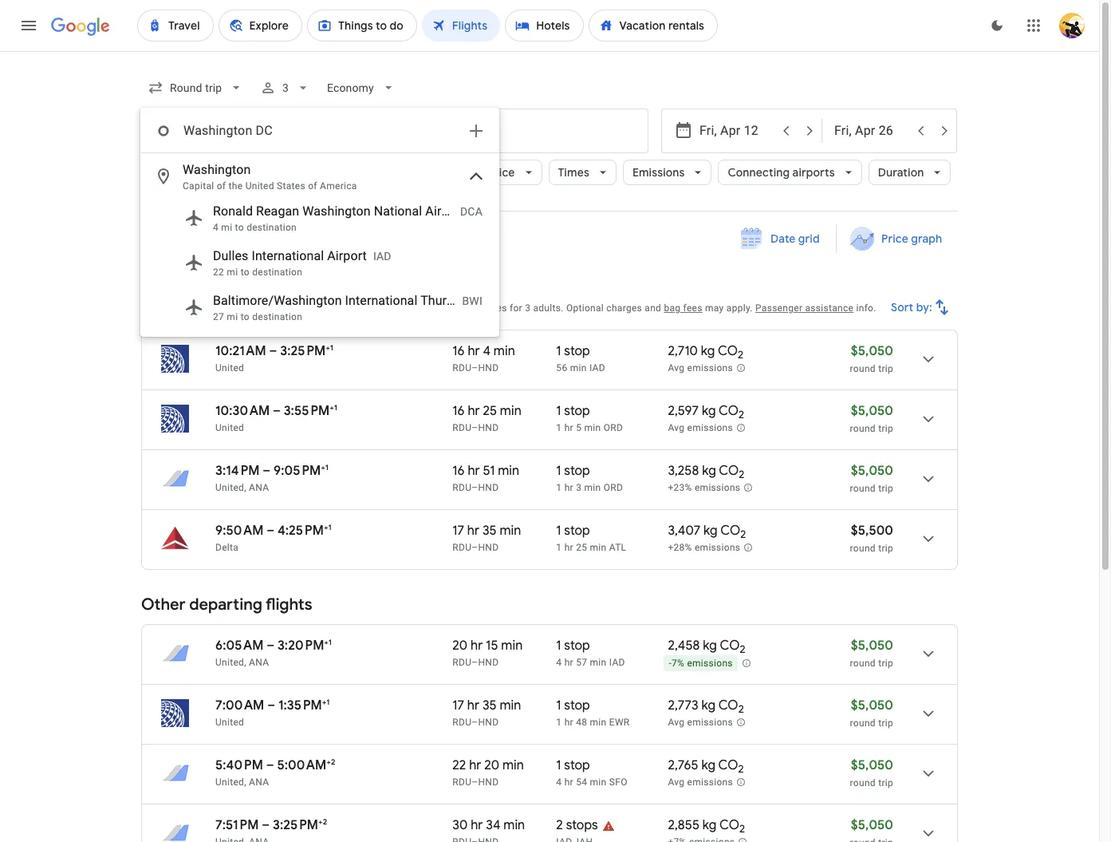 Task type: vqa. For each thing, say whether or not it's contained in the screenshot.


Task type: locate. For each thing, give the bounding box(es) containing it.
flights for best departing flights
[[255, 278, 301, 298]]

united for 7:00 am
[[216, 717, 244, 728]]

+ inside 6:05 am – 3:20 pm + 1
[[324, 637, 329, 647]]

total duration 22 hr 20 min. element
[[453, 757, 557, 776]]

filters
[[187, 165, 218, 180]]

kg for 3,407
[[704, 523, 718, 539]]

united, ana for 5:40 pm
[[216, 777, 269, 788]]

emissions button
[[623, 153, 712, 192]]

flights up 3:20 pm
[[266, 595, 313, 615]]

flight details. leaves raleigh-durham international airport at 7:00 am on friday, april 12 and arrives at haneda airport at 1:35 pm on saturday, april 13. image
[[910, 694, 948, 733]]

1 vertical spatial 25
[[576, 542, 588, 553]]

2 trip from the top
[[879, 423, 894, 434]]

rdu down total duration 20 hr 15 min. element
[[453, 657, 472, 668]]

on inside main content
[[207, 303, 218, 314]]

0 vertical spatial ord
[[604, 422, 624, 433]]

1 vertical spatial 35
[[483, 698, 497, 714]]

1 stop flight. element
[[557, 343, 590, 362], [557, 403, 590, 421], [557, 463, 590, 481], [557, 523, 590, 541], [557, 638, 590, 656], [557, 698, 590, 716], [557, 757, 590, 776]]

4 $5,050 round trip from the top
[[851, 638, 894, 669]]

56
[[557, 362, 568, 374]]

1 inside 6:05 am – 3:20 pm + 1
[[329, 637, 332, 647]]

0 vertical spatial 22
[[213, 267, 224, 278]]

+ down learn more about ranking image
[[326, 342, 330, 353]]

0 vertical spatial 35
[[483, 523, 497, 539]]

$5,500 round trip
[[851, 523, 894, 554]]

9:50 am – 4:25 pm + 1
[[216, 522, 332, 539]]

bag up states
[[269, 165, 289, 180]]

Departure time: 5:40 PM. text field
[[216, 757, 263, 773]]

trip left flight details. leaves raleigh-durham international airport at 7:00 am on friday, april 12 and arrives at haneda airport at 1:35 pm on saturday, april 13. icon
[[879, 718, 894, 729]]

1 horizontal spatial price
[[882, 231, 909, 246]]

27
[[213, 311, 224, 322]]

1 vertical spatial 20
[[485, 757, 500, 773]]

rdu inside 16 hr 4 min rdu – hnd
[[453, 362, 472, 374]]

delta
[[216, 542, 239, 553]]

1 total duration 17 hr 35 min. element from the top
[[453, 523, 557, 541]]

Where else? text field
[[183, 112, 457, 150]]

iad inside 1 stop 56 min iad
[[590, 362, 606, 374]]

2 vertical spatial united,
[[216, 777, 247, 788]]

7 trip from the top
[[879, 777, 894, 789]]

trip for 2,458
[[879, 658, 894, 669]]

Arrival time: 3:55 PM on  Saturday, April 13. text field
[[284, 402, 338, 419]]

7 1 stop flight. element from the top
[[557, 757, 590, 776]]

$5,050 left "flight details. leaves raleigh-durham international airport at 7:51 pm on friday, april 12 and arrives at haneda airport at 3:25 pm on sunday, april 14." image
[[851, 817, 894, 833]]

4 hnd from the top
[[478, 542, 499, 553]]

emissions for 2,765
[[688, 777, 734, 788]]

3 united, from the top
[[216, 777, 247, 788]]

1 $5,050 from the top
[[851, 343, 894, 359]]

layover (1 of 1) is a 1 hr 3 min layover at o'hare international airport in chicago. element
[[557, 481, 660, 494]]

5050 us dollars text field down sort
[[851, 343, 894, 359]]

1 vertical spatial 5050 us dollars text field
[[851, 463, 894, 479]]

layover (1 of 1) is a 4 hr 54 min layover at san francisco international airport in san francisco. element
[[557, 776, 660, 789]]

0 vertical spatial airport
[[426, 204, 465, 219]]

leaves raleigh-durham international airport at 10:21 am on friday, april 12 and arrives at haneda airport at 3:25 pm on saturday, april 13. element
[[216, 342, 334, 359]]

– up 22 hr 20 min rdu – hnd
[[472, 717, 478, 728]]

5
[[576, 422, 582, 433]]

+ down arrival time: 1:35 pm on  saturday, april 13. text field at the bottom left
[[327, 757, 331, 767]]

6 $5,050 round trip from the top
[[851, 757, 894, 789]]

hr down 16 hr 4 min rdu – hnd
[[468, 403, 480, 419]]

1 16 from the top
[[453, 343, 465, 359]]

flight details. leaves raleigh-durham international airport at 10:30 am on friday, april 12 and arrives at haneda airport at 3:55 pm on saturday, april 13. image
[[910, 400, 948, 438]]

3 round from the top
[[851, 483, 876, 494]]

optional
[[567, 303, 604, 314]]

2 horizontal spatial iad
[[610, 657, 626, 668]]

united, for 6:05 am
[[216, 657, 247, 668]]

1 ord from the top
[[604, 422, 624, 433]]

trip for 2,710
[[879, 363, 894, 374]]

$5,050 round trip up $5,050 text field in the right bottom of the page
[[851, 698, 894, 729]]

3 rdu from the top
[[453, 482, 472, 493]]

hnd inside 16 hr 25 min rdu – hnd
[[478, 422, 499, 433]]

1 vertical spatial 3:25 pm
[[273, 817, 319, 833]]

ana down 6:05 am – 3:20 pm + 1
[[249, 657, 269, 668]]

5 stop from the top
[[565, 638, 590, 654]]

list box containing washington
[[141, 153, 572, 336]]

1 horizontal spatial 22
[[453, 757, 466, 773]]

+ down "arrival time: 3:20 pm on  saturday, april 13." text box
[[322, 697, 327, 707]]

mi inside dulles international airport iad 22 mi to destination
[[227, 267, 238, 278]]

round up $5,050 text field in the right bottom of the page
[[851, 718, 876, 729]]

emissions for 2,710
[[688, 363, 734, 374]]

2 vertical spatial 5050 us dollars text field
[[851, 817, 894, 833]]

1 horizontal spatial international
[[345, 293, 418, 308]]

+ for 9:50 am
[[324, 522, 328, 532]]

2 right 2,458
[[740, 643, 746, 656]]

0 vertical spatial to
[[235, 222, 244, 233]]

1 horizontal spatial iad
[[590, 362, 606, 374]]

+ inside 3:14 pm – 9:05 pm + 1
[[321, 462, 325, 473]]

co inside 2,710 kg co 2
[[718, 343, 738, 359]]

co down apply.
[[718, 343, 738, 359]]

0 horizontal spatial international
[[252, 248, 324, 263]]

$5,050 round trip for 2,458
[[851, 638, 894, 669]]

6 rdu from the top
[[453, 717, 472, 728]]

6 hnd from the top
[[478, 717, 499, 728]]

flight details. leaves raleigh-durham international airport at 6:05 am on friday, april 12 and arrives at haneda airport at 3:20 pm on saturday, april 13. image
[[910, 635, 948, 673]]

1 vertical spatial airport
[[327, 248, 367, 263]]

toggle nearby airports for washington image
[[467, 167, 486, 186]]

trip left flight details. leaves raleigh-durham international airport at 3:14 pm on friday, april 12 and arrives at haneda airport at 9:05 pm on saturday, april 13. icon
[[879, 483, 894, 494]]

emissions for 2,773
[[688, 717, 734, 728]]

0 horizontal spatial bag
[[269, 165, 289, 180]]

1 $5,050 round trip from the top
[[851, 343, 894, 374]]

1 vertical spatial departing
[[189, 595, 262, 615]]

2 35 from the top
[[483, 698, 497, 714]]

iad right 56
[[590, 362, 606, 374]]

hnd inside 22 hr 20 min rdu – hnd
[[478, 777, 499, 788]]

co inside 2,458 kg co 2
[[720, 638, 740, 654]]

trip left flight details. leaves raleigh-durham international airport at 10:30 am on friday, april 12 and arrives at haneda airport at 3:55 pm on saturday, april 13. icon
[[879, 423, 894, 434]]

0 horizontal spatial washington
[[183, 162, 251, 177]]

stop up 54
[[565, 757, 590, 773]]

– inside 16 hr 4 min rdu – hnd
[[472, 362, 478, 374]]

7:51 pm
[[216, 817, 259, 833]]

emissions down 3,407 kg co 2
[[695, 542, 741, 553]]

hnd inside 20 hr 15 min rdu – hnd
[[478, 657, 499, 668]]

3 1 stop flight. element from the top
[[557, 463, 590, 481]]

1 up layover (1 of 1) is a 1 hr 25 min layover at hartsfield-jackson atlanta international airport in atlanta. element
[[557, 523, 562, 539]]

1 right 1:35 pm
[[327, 697, 330, 707]]

0 horizontal spatial 25
[[483, 403, 497, 419]]

17 hr 35 min rdu – hnd
[[453, 523, 522, 553], [453, 698, 522, 728]]

kg inside 2,773 kg co 2
[[702, 698, 716, 714]]

international inside baltimore/washington international thurgood marshall airport (bwi) option
[[345, 293, 418, 308]]

5050 us dollars text field for $5,050
[[851, 698, 894, 714]]

avg for 2,710
[[668, 363, 685, 374]]

1 horizontal spatial on
[[253, 165, 266, 180]]

4 for 16 hr 4 min rdu – hnd
[[483, 343, 491, 359]]

0 vertical spatial 25
[[483, 403, 497, 419]]

stops
[[566, 817, 598, 833]]

7 round from the top
[[851, 777, 876, 789]]

min up 1 stop 1 hr 25 min atl
[[585, 482, 601, 493]]

3 stop from the top
[[565, 463, 590, 479]]

0 vertical spatial destination
[[247, 222, 297, 233]]

27 mi to destination
[[213, 311, 303, 322]]

emissions down 2,710 kg co 2 at the top of page
[[688, 363, 734, 374]]

4 inside 1 stop 4 hr 54 min sfo
[[557, 777, 562, 788]]

1 trip from the top
[[879, 363, 894, 374]]

emissions
[[688, 363, 734, 374], [688, 422, 734, 434], [695, 482, 741, 493], [695, 542, 741, 553], [688, 658, 733, 669], [688, 717, 734, 728], [688, 777, 734, 788]]

0 vertical spatial iad
[[373, 250, 392, 263]]

1 vertical spatial united, ana
[[216, 657, 269, 668]]

2,773
[[668, 698, 699, 714]]

ord for 3,258
[[604, 482, 624, 493]]

main content containing best departing flights
[[141, 224, 959, 842]]

1 carry-on bag button
[[203, 160, 316, 185]]

airport right national
[[426, 204, 465, 219]]

0 horizontal spatial fees
[[488, 303, 507, 314]]

2 stop from the top
[[565, 403, 590, 419]]

airport
[[426, 204, 465, 219], [327, 248, 367, 263], [533, 293, 572, 308]]

united down '1 carry-on bag'
[[246, 180, 274, 192]]

origin, select multiple airports image
[[467, 121, 486, 140]]

1 vertical spatial destination
[[252, 267, 303, 278]]

1 5050 us dollars text field from the top
[[851, 343, 894, 359]]

1 vertical spatial bag
[[664, 303, 681, 314]]

co for 2,855
[[720, 817, 740, 833]]

Departure time: 7:51 PM. text field
[[216, 817, 259, 833]]

main content
[[141, 224, 959, 842]]

avg down 2,710
[[668, 363, 685, 374]]

4 1 stop flight. element from the top
[[557, 523, 590, 541]]

1 avg emissions from the top
[[668, 363, 734, 374]]

round for 2,773
[[851, 718, 876, 729]]

1 5050 us dollars text field from the top
[[851, 403, 894, 419]]

0 vertical spatial departing
[[178, 278, 251, 298]]

2 inside 2,458 kg co 2
[[740, 643, 746, 656]]

12 – 26,
[[283, 227, 321, 241]]

stop up layover (1 of 1) is a 1 hr 25 min layover at hartsfield-jackson atlanta international airport in atlanta. element
[[565, 523, 590, 539]]

bag inside main content
[[664, 303, 681, 314]]

2 inside 2,597 kg co 2
[[739, 408, 745, 422]]

$5,050
[[851, 343, 894, 359], [851, 403, 894, 419], [851, 463, 894, 479], [851, 638, 894, 654], [851, 698, 894, 714], [851, 757, 894, 773], [851, 817, 894, 833]]

20
[[453, 638, 468, 654], [485, 757, 500, 773]]

hr inside 20 hr 15 min rdu – hnd
[[471, 638, 483, 654]]

1 vertical spatial 3
[[525, 303, 531, 314]]

hnd inside 16 hr 51 min rdu – hnd
[[478, 482, 499, 493]]

min inside 1 stop 56 min iad
[[570, 362, 587, 374]]

2 vertical spatial destination
[[252, 311, 303, 322]]

5050 US dollars text field
[[851, 343, 894, 359], [851, 463, 894, 479], [851, 817, 894, 833]]

2 $5,050 round trip from the top
[[851, 403, 894, 434]]

$5,050 left flight details. leaves raleigh-durham international airport at 6:05 am on friday, april 12 and arrives at haneda airport at 3:20 pm on saturday, april 13. image
[[851, 638, 894, 654]]

4 $5,050 from the top
[[851, 638, 894, 654]]

1 horizontal spatial 3
[[525, 303, 531, 314]]

united down departure time: 10:21 am. "text box"
[[216, 362, 244, 374]]

– inside 7:51 pm – 3:25 pm + 2
[[262, 817, 270, 833]]

co for 2,710
[[718, 343, 738, 359]]

1 horizontal spatial fees
[[684, 303, 703, 314]]

round inside $5,500 round trip
[[851, 543, 876, 554]]

3 up 1 stop 1 hr 25 min atl
[[576, 482, 582, 493]]

round
[[851, 363, 876, 374], [851, 423, 876, 434], [851, 483, 876, 494], [851, 543, 876, 554], [851, 658, 876, 669], [851, 718, 876, 729], [851, 777, 876, 789]]

min inside 1 stop 4 hr 54 min sfo
[[590, 777, 607, 788]]

2 17 from the top
[[453, 698, 465, 714]]

5050 us dollars text field for 2,855
[[851, 817, 894, 833]]

1 horizontal spatial bag
[[664, 303, 681, 314]]

co for 2,773
[[719, 698, 739, 714]]

17 hr 35 min rdu – hnd for 4:25 pm
[[453, 523, 522, 553]]

united, for 3:14 pm
[[216, 482, 247, 493]]

the
[[229, 180, 243, 192]]

+ for 6:05 am
[[324, 637, 329, 647]]

$5,050 left flight details. leaves raleigh-durham international airport at 10:30 am on friday, april 12 and arrives at haneda airport at 3:55 pm on saturday, april 13. icon
[[851, 403, 894, 419]]

6 1 stop flight. element from the top
[[557, 698, 590, 716]]

destination down baltimore/washington
[[252, 311, 303, 322]]

0 vertical spatial 3:25 pm
[[280, 343, 326, 359]]

+ for 7:00 am
[[322, 697, 327, 707]]

price for price
[[488, 165, 515, 180]]

Departure time: 3:14 PM. text field
[[216, 463, 260, 479]]

date
[[771, 231, 796, 246]]

kg right "2,765"
[[702, 757, 716, 773]]

round left flight details. leaves raleigh-durham international airport at 10:21 am on friday, april 12 and arrives at haneda airport at 3:25 pm on saturday, april 13. icon at right
[[851, 363, 876, 374]]

5:40 pm – 5:00 am + 2
[[216, 757, 336, 773]]

7:51 pm – 3:25 pm + 2
[[216, 817, 328, 833]]

min right the 15
[[502, 638, 523, 654]]

2 5050 us dollars text field from the top
[[851, 698, 894, 714]]

stop inside 1 stop 1 hr 3 min ord
[[565, 463, 590, 479]]

round for 3,407
[[851, 543, 876, 554]]

5 $5,050 round trip from the top
[[851, 698, 894, 729]]

7:00 am – 1:35 pm + 1
[[216, 697, 330, 714]]

0 vertical spatial 17
[[453, 523, 465, 539]]

baltimore/washington international thurgood marshall airport (bwi) option
[[141, 285, 572, 330]]

7 $5,050 from the top
[[851, 817, 894, 833]]

flight details. leaves raleigh-durham international airport at 9:50 am on friday, april 12 and arrives at haneda airport at 4:25 pm on saturday, april 13. image
[[910, 520, 948, 558]]

departing for other
[[189, 595, 262, 615]]

0 horizontal spatial airport
[[327, 248, 367, 263]]

1 horizontal spatial and
[[645, 303, 662, 314]]

avg emissions for 2,710
[[668, 363, 734, 374]]

hnd for 1:35 pm
[[478, 717, 499, 728]]

Arrival time: 5:00 AM on  Sunday, April 14. text field
[[277, 757, 336, 773]]

25 left atl
[[576, 542, 588, 553]]

trip down 5500 us dollars text box
[[879, 543, 894, 554]]

baltimore/washington
[[213, 293, 342, 308]]

$5,050 left flight details. leaves raleigh-durham international airport at 7:00 am on friday, april 12 and arrives at haneda airport at 1:35 pm on saturday, april 13. icon
[[851, 698, 894, 714]]

avg emissions down 2,710 kg co 2 at the top of page
[[668, 363, 734, 374]]

2,773 kg co 2
[[668, 698, 745, 716]]

iad up baltimore/washington international thurgood marshall airport
[[373, 250, 392, 263]]

co inside 2,765 kg co 2
[[719, 757, 739, 773]]

0 vertical spatial 20
[[453, 638, 468, 654]]

4 trip from the top
[[879, 543, 894, 554]]

2 vertical spatial 3
[[576, 482, 582, 493]]

+ inside 10:30 am – 3:55 pm + 1
[[330, 402, 334, 413]]

kg inside 2,765 kg co 2
[[702, 757, 716, 773]]

of
[[217, 180, 226, 192], [308, 180, 318, 192]]

7 hnd from the top
[[478, 777, 499, 788]]

price graph
[[882, 231, 943, 246]]

kg inside 3,407 kg co 2
[[704, 523, 718, 539]]

min
[[494, 343, 515, 359], [570, 362, 587, 374], [500, 403, 522, 419], [585, 422, 601, 433], [498, 463, 520, 479], [585, 482, 601, 493], [500, 523, 522, 539], [590, 542, 607, 553], [502, 638, 523, 654], [590, 657, 607, 668], [500, 698, 522, 714], [590, 717, 607, 728], [503, 757, 524, 773], [590, 777, 607, 788], [504, 817, 525, 833]]

ana for 5:40 pm
[[249, 777, 269, 788]]

1 hnd from the top
[[478, 362, 499, 374]]

1 stop from the top
[[565, 343, 590, 359]]

4 for 1 stop 4 hr 57 min iad
[[557, 657, 562, 668]]

and right price
[[245, 303, 262, 314]]

layover (1 of 1) is a 4 hr 57 min layover at dulles international airport in washington. element
[[557, 656, 660, 669]]

2,597
[[668, 403, 699, 419]]

– right 5:40 pm text field
[[266, 757, 274, 773]]

2 inside 2,855 kg co 2
[[740, 822, 746, 836]]

co for 2,458
[[720, 638, 740, 654]]

2 vertical spatial united, ana
[[216, 777, 269, 788]]

1 17 hr 35 min rdu – hnd from the top
[[453, 523, 522, 553]]

1 avg from the top
[[668, 363, 685, 374]]

0 horizontal spatial and
[[245, 303, 262, 314]]

kg inside 2,710 kg co 2
[[701, 343, 716, 359]]

Departure time: 6:05 AM. text field
[[216, 638, 264, 654]]

avg emissions down 2,773 kg co 2
[[668, 717, 734, 728]]

co up -7% emissions
[[720, 638, 740, 654]]

1 ana from the top
[[249, 482, 269, 493]]

list box
[[141, 153, 572, 336]]

16
[[453, 343, 465, 359], [453, 403, 465, 419], [453, 463, 465, 479]]

all filters (1) button
[[141, 160, 246, 185]]

+ inside 7:51 pm – 3:25 pm + 2
[[319, 817, 323, 827]]

mi
[[221, 222, 233, 233], [227, 267, 238, 278], [227, 311, 238, 322]]

5 $5,050 from the top
[[851, 698, 894, 714]]

international
[[252, 248, 324, 263], [345, 293, 418, 308]]

3 united, ana from the top
[[216, 777, 269, 788]]

1 fees from the left
[[488, 303, 507, 314]]

4 round from the top
[[851, 543, 876, 554]]

1 vertical spatial ana
[[249, 657, 269, 668]]

0 vertical spatial 16
[[453, 343, 465, 359]]

0 horizontal spatial on
[[207, 303, 218, 314]]

5050 US dollars text field
[[851, 757, 894, 773]]

5050 us dollars text field for $5,500
[[851, 403, 894, 419]]

1 vertical spatial to
[[241, 267, 250, 278]]

1 horizontal spatial washington
[[303, 204, 371, 219]]

hr inside 1 stop 1 hr 48 min ewr
[[565, 717, 574, 728]]

layover (1 of 1) is a 1 hr 5 min layover at o'hare international airport in chicago. element
[[557, 421, 660, 434]]

– inside 22 hr 20 min rdu – hnd
[[472, 777, 478, 788]]

thurgood
[[421, 293, 476, 308]]

leaves raleigh-durham international airport at 7:51 pm on friday, april 12 and arrives at haneda airport at 3:25 pm on sunday, april 14. element
[[216, 817, 328, 833]]

2 right 2,597
[[739, 408, 745, 422]]

ana
[[249, 482, 269, 493], [249, 657, 269, 668], [249, 777, 269, 788]]

2 inside 2,773 kg co 2
[[739, 703, 745, 716]]

min inside 1 stop 1 hr 5 min ord
[[585, 422, 601, 433]]

5050 US dollars text field
[[851, 638, 894, 654]]

kg inside 2,855 kg co 2
[[703, 817, 717, 833]]

5500 US dollars text field
[[851, 523, 894, 539]]

rdu inside 20 hr 15 min rdu – hnd
[[453, 657, 472, 668]]

0 horizontal spatial 22
[[213, 267, 224, 278]]

2
[[738, 348, 744, 362], [739, 408, 745, 422], [739, 468, 745, 481], [741, 528, 747, 541], [740, 643, 746, 656], [739, 703, 745, 716], [331, 757, 336, 767], [739, 762, 744, 776], [323, 817, 328, 827], [557, 817, 563, 833], [740, 822, 746, 836]]

1 vertical spatial international
[[345, 293, 418, 308]]

0 vertical spatial bag
[[269, 165, 289, 180]]

4 inside '1 stop 4 hr 57 min iad'
[[557, 657, 562, 668]]

1 inside 7:00 am – 1:35 pm + 1
[[327, 697, 330, 707]]

hnd down 51 at bottom left
[[478, 482, 499, 493]]

2 $5,050 from the top
[[851, 403, 894, 419]]

1 united, from the top
[[216, 482, 247, 493]]

1 horizontal spatial of
[[308, 180, 318, 192]]

total duration 17 hr 35 min. element
[[453, 523, 557, 541], [453, 698, 557, 716]]

rdu
[[453, 362, 472, 374], [453, 422, 472, 433], [453, 482, 472, 493], [453, 542, 472, 553], [453, 657, 472, 668], [453, 717, 472, 728], [453, 777, 472, 788]]

2 for 2,855
[[740, 822, 746, 836]]

5 hnd from the top
[[478, 657, 499, 668]]

required
[[414, 303, 450, 314]]

3 trip from the top
[[879, 483, 894, 494]]

2 up +23% emissions
[[739, 468, 745, 481]]

flights
[[255, 278, 301, 298], [266, 595, 313, 615]]

16 inside 16 hr 4 min rdu – hnd
[[453, 343, 465, 359]]

2 for 2,773
[[739, 703, 745, 716]]

– right departure time: 10:21 am. "text box"
[[269, 343, 277, 359]]

times
[[558, 165, 590, 180]]

4 stop from the top
[[565, 523, 590, 539]]

destination inside dulles international airport iad 22 mi to destination
[[252, 267, 303, 278]]

Arrival time: 3:25 PM on  Saturday, April 13. text field
[[280, 342, 334, 359]]

6 round from the top
[[851, 718, 876, 729]]

round for 3,258
[[851, 483, 876, 494]]

Departure time: 9:50 AM. text field
[[216, 523, 264, 539]]

3 16 from the top
[[453, 463, 465, 479]]

1 stop flight. element up 57
[[557, 638, 590, 656]]

– left 3:20 pm
[[267, 638, 275, 654]]

sfo
[[610, 777, 628, 788]]

1 vertical spatial iad
[[590, 362, 606, 374]]

co inside 2,597 kg co 2
[[719, 403, 739, 419]]

1 vertical spatial 22
[[453, 757, 466, 773]]

5 1 stop flight. element from the top
[[557, 638, 590, 656]]

fees
[[488, 303, 507, 314], [684, 303, 703, 314]]

emissions for 3,407
[[695, 542, 741, 553]]

stop inside 1 stop 56 min iad
[[565, 343, 590, 359]]

2 hnd from the top
[[478, 422, 499, 433]]

all
[[172, 165, 185, 180]]

0 horizontal spatial price
[[488, 165, 515, 180]]

apr
[[261, 227, 281, 241]]

3 $5,050 round trip from the top
[[851, 463, 894, 494]]

6:05 am – 3:20 pm + 1
[[216, 637, 332, 654]]

None text field
[[398, 109, 649, 153]]

+ for 10:30 am
[[330, 402, 334, 413]]

kg inside 2,597 kg co 2
[[702, 403, 716, 419]]

25 down 16 hr 4 min rdu – hnd
[[483, 403, 497, 419]]

min down the for at the left top
[[494, 343, 515, 359]]

stop for 3,258
[[565, 463, 590, 479]]

2 17 hr 35 min rdu – hnd from the top
[[453, 698, 522, 728]]

$5,050 for 2,765
[[851, 757, 894, 773]]

destination inside baltimore/washington international thurgood marshall airport (bwi) option
[[252, 311, 303, 322]]

1 round from the top
[[851, 363, 876, 374]]

0 vertical spatial united,
[[216, 482, 247, 493]]

ewr
[[610, 717, 630, 728]]

on inside popup button
[[253, 165, 266, 180]]

1 vertical spatial mi
[[227, 267, 238, 278]]

1 vertical spatial 16
[[453, 403, 465, 419]]

– left "4:25 pm"
[[267, 523, 275, 539]]

1 vertical spatial 17 hr 35 min rdu – hnd
[[453, 698, 522, 728]]

0 vertical spatial flights
[[255, 278, 301, 298]]

2 1 stop flight. element from the top
[[557, 403, 590, 421]]

1 35 from the top
[[483, 523, 497, 539]]

1 up layover (1 of 1) is a 4 hr 54 min layover at san francisco international airport in san francisco. element
[[557, 757, 562, 773]]

1 vertical spatial 5050 us dollars text field
[[851, 698, 894, 714]]

7 rdu from the top
[[453, 777, 472, 788]]

min down total duration 16 hr 4 min. element in the top of the page
[[500, 403, 522, 419]]

2 total duration 17 hr 35 min. element from the top
[[453, 698, 557, 716]]

2 down arrival time: 5:00 am on  sunday, april 14. text box
[[323, 817, 328, 827]]

2 avg from the top
[[668, 422, 685, 434]]

1 17 from the top
[[453, 523, 465, 539]]

3,407
[[668, 523, 701, 539]]

ord for 2,597
[[604, 422, 624, 433]]

1 vertical spatial washington
[[303, 204, 371, 219]]

0 horizontal spatial 3
[[283, 81, 289, 94]]

rdu down total duration 16 hr 51 min. 'element'
[[453, 482, 472, 493]]

6 trip from the top
[[879, 718, 894, 729]]

1 stop flight. element down 5
[[557, 463, 590, 481]]

5050 us dollars text field left flight details. leaves raleigh-durham international airport at 3:14 pm on friday, april 12 and arrives at haneda airport at 9:05 pm on saturday, april 13. icon
[[851, 463, 894, 479]]

Departure time: 7:00 AM. text field
[[216, 698, 264, 714]]

3 ana from the top
[[249, 777, 269, 788]]

10:21 am – 3:25 pm + 1
[[216, 342, 334, 359]]

2 horizontal spatial airport
[[533, 293, 572, 308]]

united, down departure time: 3:14 pm. text box
[[216, 482, 247, 493]]

hr left 48
[[565, 717, 574, 728]]

prices include required taxes + fees for 3 adults. optional charges and bag fees may apply. passenger assistance
[[348, 303, 854, 314]]

iad
[[373, 250, 392, 263], [590, 362, 606, 374], [610, 657, 626, 668]]

20 left the 15
[[453, 638, 468, 654]]

1 horizontal spatial 20
[[485, 757, 500, 773]]

price for price graph
[[882, 231, 909, 246]]

Departure text field
[[700, 109, 773, 152]]

flight details. leaves raleigh-durham international airport at 10:21 am on friday, april 12 and arrives at haneda airport at 3:25 pm on saturday, april 13. image
[[910, 340, 948, 378]]

3 avg from the top
[[668, 717, 685, 728]]

ord up 1 stop 1 hr 25 min atl
[[604, 482, 624, 493]]

2 5050 us dollars text field from the top
[[851, 463, 894, 479]]

3:55 pm
[[284, 403, 330, 419]]

2 16 from the top
[[453, 403, 465, 419]]

2 vertical spatial iad
[[610, 657, 626, 668]]

5050 US dollars text field
[[851, 403, 894, 419], [851, 698, 894, 714]]

+23% emissions
[[668, 482, 741, 493]]

1 vertical spatial total duration 17 hr 35 min. element
[[453, 698, 557, 716]]

1 left (1) at the top
[[212, 165, 217, 180]]

1 rdu from the top
[[453, 362, 472, 374]]

+ inside 9:50 am – 4:25 pm + 1
[[324, 522, 328, 532]]

1 right 9:05 pm
[[325, 462, 329, 473]]

7 stop from the top
[[565, 757, 590, 773]]

stop for 2,710
[[565, 343, 590, 359]]

passenger
[[756, 303, 803, 314]]

include
[[379, 303, 411, 314]]

1 inside 9:50 am – 4:25 pm + 1
[[328, 522, 332, 532]]

trip
[[879, 363, 894, 374], [879, 423, 894, 434], [879, 483, 894, 494], [879, 543, 894, 554], [879, 658, 894, 669], [879, 718, 894, 729], [879, 777, 894, 789]]

rdu inside 16 hr 25 min rdu – hnd
[[453, 422, 472, 433]]

2 stops flight. element
[[557, 817, 598, 836]]

1 vertical spatial united,
[[216, 657, 247, 668]]

16 for 16 hr 51 min
[[453, 463, 465, 479]]

0 vertical spatial united, ana
[[216, 482, 269, 493]]

co for 2,765
[[719, 757, 739, 773]]

3 $5,050 from the top
[[851, 463, 894, 479]]

for
[[510, 303, 523, 314]]

0 vertical spatial total duration 17 hr 35 min. element
[[453, 523, 557, 541]]

5 rdu from the top
[[453, 657, 472, 668]]

co inside 2,855 kg co 2
[[720, 817, 740, 833]]

to down ronald
[[235, 222, 244, 233]]

2 rdu from the top
[[453, 422, 472, 433]]

3 inside popup button
[[283, 81, 289, 94]]

rdu for 4:25 pm
[[453, 542, 472, 553]]

$5,050 for 2,710
[[851, 343, 894, 359]]

hnd down total duration 16 hr 25 min. "element"
[[478, 422, 499, 433]]

adults.
[[534, 303, 564, 314]]

34
[[486, 817, 501, 833]]

35
[[483, 523, 497, 539], [483, 698, 497, 714]]

rdu up 30
[[453, 777, 472, 788]]

1 vertical spatial price
[[882, 231, 909, 246]]

$5,050 down sort
[[851, 343, 894, 359]]

and
[[245, 303, 262, 314], [645, 303, 662, 314]]

leaves raleigh-durham international airport at 5:40 pm on friday, april 12 and arrives at haneda airport at 5:00 am on sunday, april 14. element
[[216, 757, 336, 773]]

layover (1 of 1) is a 1 hr 25 min layover at hartsfield-jackson atlanta international airport in atlanta. element
[[557, 541, 660, 554]]

bag
[[269, 165, 289, 180], [664, 303, 681, 314]]

4 avg emissions from the top
[[668, 777, 734, 788]]

17 for 4:25 pm
[[453, 523, 465, 539]]

2 vertical spatial airport
[[533, 293, 572, 308]]

2 vertical spatial 16
[[453, 463, 465, 479]]

None search field
[[140, 69, 959, 337]]

$5,050 for 2,458
[[851, 638, 894, 654]]

1 right 3:55 pm
[[334, 402, 338, 413]]

3:25 pm
[[280, 343, 326, 359], [273, 817, 319, 833]]

leaves raleigh-durham international airport at 7:00 am on friday, april 12 and arrives at haneda airport at 1:35 pm on saturday, april 13. element
[[216, 697, 330, 714]]

washington option
[[141, 157, 499, 196]]

iad inside '1 stop 4 hr 57 min iad'
[[610, 657, 626, 668]]

6 stop from the top
[[565, 698, 590, 714]]

3:25 pm inside 7:51 pm – 3:25 pm + 2
[[273, 817, 319, 833]]

2 horizontal spatial 3
[[576, 482, 582, 493]]

0 vertical spatial on
[[253, 165, 266, 180]]

6 $5,050 from the top
[[851, 757, 894, 773]]

2 ana from the top
[[249, 657, 269, 668]]

to inside ronald reagan washington national airport dca 4 mi to destination
[[235, 222, 244, 233]]

kg inside '3,258 kg co 2'
[[703, 463, 717, 479]]

4 rdu from the top
[[453, 542, 472, 553]]

2 united, from the top
[[216, 657, 247, 668]]

hnd down 16 hr 51 min rdu – hnd
[[478, 542, 499, 553]]

international for thurgood
[[345, 293, 418, 308]]

$5,050 round trip left flight details. leaves raleigh-durham international airport at 10:21 am on friday, april 12 and arrives at haneda airport at 3:25 pm on saturday, april 13. icon at right
[[851, 343, 894, 374]]

0 vertical spatial international
[[252, 248, 324, 263]]

$5,050 for 2,773
[[851, 698, 894, 714]]

1 horizontal spatial 25
[[576, 542, 588, 553]]

enter your origin dialog
[[140, 108, 572, 337]]

2,765 kg co 2
[[668, 757, 744, 776]]

2 united, ana from the top
[[216, 657, 269, 668]]

3 avg emissions from the top
[[668, 717, 734, 728]]

1 stop flight. element for 2,710
[[557, 343, 590, 362]]

$5,050 round trip for 2,765
[[851, 757, 894, 789]]

date grid
[[771, 231, 820, 246]]

hr inside 1 stop 1 hr 3 min ord
[[565, 482, 574, 493]]

0 horizontal spatial 20
[[453, 638, 468, 654]]

hnd for 9:05 pm
[[478, 482, 499, 493]]

hnd for 3:20 pm
[[478, 657, 499, 668]]

2 round from the top
[[851, 423, 876, 434]]

round for 2,458
[[851, 658, 876, 669]]

destination inside ronald reagan washington national airport dca 4 mi to destination
[[247, 222, 297, 233]]

1 stop flight. element up 54
[[557, 757, 590, 776]]

2 vertical spatial to
[[241, 311, 250, 322]]

bag fees button
[[664, 303, 703, 314]]

1 horizontal spatial airport
[[426, 204, 465, 219]]

rdu for 9:05 pm
[[453, 482, 472, 493]]

0 horizontal spatial of
[[217, 180, 226, 192]]

1 1 stop flight. element from the top
[[557, 343, 590, 362]]

min inside 1 stop 1 hr 25 min atl
[[590, 542, 607, 553]]

16 inside 16 hr 51 min rdu – hnd
[[453, 463, 465, 479]]

united,
[[216, 482, 247, 493], [216, 657, 247, 668], [216, 777, 247, 788]]

2 inside 2,765 kg co 2
[[739, 762, 744, 776]]

1 of from the left
[[217, 180, 226, 192]]

0 horizontal spatial iad
[[373, 250, 392, 263]]

hr down 16 hr 51 min rdu – hnd
[[468, 523, 480, 539]]

may
[[706, 303, 724, 314]]

flight details. leaves raleigh-durham international airport at 3:14 pm on friday, april 12 and arrives at haneda airport at 9:05 pm on saturday, april 13. image
[[910, 460, 948, 498]]

0 vertical spatial mi
[[221, 222, 233, 233]]

4
[[213, 222, 219, 233], [483, 343, 491, 359], [557, 657, 562, 668], [557, 777, 562, 788]]

16 for 16 hr 25 min
[[453, 403, 465, 419]]

marshall
[[479, 293, 529, 308]]

hr inside 16 hr 4 min rdu – hnd
[[468, 343, 480, 359]]

round up $5,500
[[851, 483, 876, 494]]

None field
[[141, 73, 251, 102], [321, 73, 403, 102], [141, 73, 251, 102], [321, 73, 403, 102]]

trip inside $5,500 round trip
[[879, 543, 894, 554]]

1 vertical spatial 17
[[453, 698, 465, 714]]

change appearance image
[[979, 6, 1017, 45]]

1 down learn more about ranking image
[[330, 342, 334, 353]]

united for 10:21 am
[[216, 362, 244, 374]]

hr down the taxes
[[468, 343, 480, 359]]

20 hr 15 min rdu – hnd
[[453, 638, 523, 668]]

35 down 20 hr 15 min rdu – hnd
[[483, 698, 497, 714]]

1 vertical spatial ord
[[604, 482, 624, 493]]

list box inside enter your origin dialog
[[141, 153, 572, 336]]

4 avg from the top
[[668, 777, 685, 788]]

leaves raleigh-durham international airport at 6:05 am on friday, april 12 and arrives at haneda airport at 3:20 pm on saturday, april 13. element
[[216, 637, 332, 654]]

hr inside '1 stop 4 hr 57 min iad'
[[565, 657, 574, 668]]

1 right 3:20 pm
[[329, 637, 332, 647]]

hnd down total duration 16 hr 4 min. element in the top of the page
[[478, 362, 499, 374]]

1 vertical spatial flights
[[266, 595, 313, 615]]

stop up layover (1 of 1) is a 1 hr 3 min layover at o'hare international airport in chicago. element
[[565, 463, 590, 479]]

2 for 3,258
[[739, 468, 745, 481]]

2 avg emissions from the top
[[668, 422, 734, 434]]

35 for 1:35 pm
[[483, 698, 497, 714]]

rdu down total duration 16 hr 4 min. element in the top of the page
[[453, 362, 472, 374]]

total duration 30 hr 34 min. element
[[453, 817, 557, 836]]

+ inside 7:00 am – 1:35 pm + 1
[[322, 697, 327, 707]]

2 ord from the top
[[604, 482, 624, 493]]

united down 10:30 am text field
[[216, 422, 244, 433]]

2 inside 3,407 kg co 2
[[741, 528, 747, 541]]

kg
[[701, 343, 716, 359], [702, 403, 716, 419], [703, 463, 717, 479], [704, 523, 718, 539], [703, 638, 718, 654], [702, 698, 716, 714], [702, 757, 716, 773], [703, 817, 717, 833]]

departing for best
[[178, 278, 251, 298]]

trip down $5,050 text box
[[879, 658, 894, 669]]

1 vertical spatial on
[[207, 303, 218, 314]]

stop inside 1 stop 1 hr 48 min ewr
[[565, 698, 590, 714]]

price button
[[479, 153, 542, 192]]

3:25 pm inside the '10:21 am – 3:25 pm + 1'
[[280, 343, 326, 359]]

avg emissions down 2,597 kg co 2
[[668, 422, 734, 434]]

united, down 5:40 pm text field
[[216, 777, 247, 788]]

0 vertical spatial 17 hr 35 min rdu – hnd
[[453, 523, 522, 553]]

0 vertical spatial washington
[[183, 162, 251, 177]]

Arrival time: 3:25 PM on  Sunday, April 14. text field
[[273, 817, 328, 833]]

min up total duration 30 hr 34 min. element
[[503, 757, 524, 773]]

1 united, ana from the top
[[216, 482, 269, 493]]

hnd for 4:25 pm
[[478, 542, 499, 553]]

1 stop flight. element for 3,407
[[557, 523, 590, 541]]

hr inside 22 hr 20 min rdu – hnd
[[469, 757, 482, 773]]

hnd
[[478, 362, 499, 374], [478, 422, 499, 433], [478, 482, 499, 493], [478, 542, 499, 553], [478, 657, 499, 668], [478, 717, 499, 728], [478, 777, 499, 788]]

– inside 6:05 am – 3:20 pm + 1
[[267, 638, 275, 654]]

0 vertical spatial 3
[[283, 81, 289, 94]]

co up +23% emissions
[[719, 463, 739, 479]]

0 vertical spatial price
[[488, 165, 515, 180]]

5 round from the top
[[851, 658, 876, 669]]

2 inside '3,258 kg co 2'
[[739, 468, 745, 481]]

kg for 3,258
[[703, 463, 717, 479]]

2 for 2,458
[[740, 643, 746, 656]]

-
[[669, 658, 672, 669]]

to inside dulles international airport iad 22 mi to destination
[[241, 267, 250, 278]]

$5,050 round trip left flight details. leaves raleigh-durham international airport at 10:30 am on friday, april 12 and arrives at haneda airport at 3:55 pm on saturday, april 13. icon
[[851, 403, 894, 434]]

3:14 pm – 9:05 pm + 1
[[216, 462, 329, 479]]

2 vertical spatial mi
[[227, 311, 238, 322]]

0 vertical spatial ana
[[249, 482, 269, 493]]

5 trip from the top
[[879, 658, 894, 669]]

2 vertical spatial ana
[[249, 777, 269, 788]]

3 hnd from the top
[[478, 482, 499, 493]]

0 vertical spatial 5050 us dollars text field
[[851, 403, 894, 419]]

17 down 16 hr 51 min rdu – hnd
[[453, 523, 465, 539]]

mi right 27
[[227, 311, 238, 322]]

35 down 16 hr 51 min rdu – hnd
[[483, 523, 497, 539]]

hr left 54
[[565, 777, 574, 788]]

3 5050 us dollars text field from the top
[[851, 817, 894, 833]]

airports
[[793, 165, 835, 180]]

0 vertical spatial 5050 us dollars text field
[[851, 343, 894, 359]]

rdu inside 22 hr 20 min rdu – hnd
[[453, 777, 472, 788]]

min right 56
[[570, 362, 587, 374]]

washington
[[183, 162, 251, 177], [303, 204, 371, 219]]



Task type: describe. For each thing, give the bounding box(es) containing it.
– down 16 hr 51 min rdu – hnd
[[472, 542, 478, 553]]

price
[[221, 303, 243, 314]]

round for 2,597
[[851, 423, 876, 434]]

1 left 5
[[557, 422, 562, 433]]

+28% emissions
[[668, 542, 741, 553]]

min inside '1 stop 4 hr 57 min iad'
[[590, 657, 607, 668]]

duration button
[[869, 153, 952, 192]]

20 inside 20 hr 15 min rdu – hnd
[[453, 638, 468, 654]]

17 hr 35 min rdu – hnd for 1:35 pm
[[453, 698, 522, 728]]

sort
[[892, 300, 914, 314]]

emissions for 2,597
[[688, 422, 734, 434]]

10:30 am
[[216, 403, 270, 419]]

all filters (1)
[[172, 165, 234, 180]]

– inside 3:14 pm – 9:05 pm + 1
[[263, 463, 271, 479]]

1 inside popup button
[[212, 165, 217, 180]]

1 down 56
[[557, 403, 562, 419]]

$5,050 round trip for 3,258
[[851, 463, 894, 494]]

atl
[[610, 542, 627, 553]]

+ for 5:40 pm
[[327, 757, 331, 767]]

1 stop flight. element for 3,258
[[557, 463, 590, 481]]

convenience
[[265, 303, 321, 314]]

learn more about ranking image
[[324, 301, 338, 315]]

trip for 3,407
[[879, 543, 894, 554]]

$5,500
[[851, 523, 894, 539]]

2 of from the left
[[308, 180, 318, 192]]

rdu for 1:35 pm
[[453, 717, 472, 728]]

hr inside 1 stop 4 hr 54 min sfo
[[565, 777, 574, 788]]

ronald reagan washington national airport (dca) option
[[141, 196, 499, 240]]

mi inside baltimore/washington international thurgood marshall airport (bwi) option
[[227, 311, 238, 322]]

stop for 2,597
[[565, 403, 590, 419]]

1 inside 3:14 pm – 9:05 pm + 1
[[325, 462, 329, 473]]

16 for 16 hr 4 min
[[453, 343, 465, 359]]

1 stop 1 hr 25 min atl
[[557, 523, 627, 553]]

kg for 2,773
[[702, 698, 716, 714]]

6:05 am
[[216, 638, 264, 654]]

3:14 pm
[[216, 463, 260, 479]]

-7% emissions
[[669, 658, 733, 669]]

2 inside 7:51 pm – 3:25 pm + 2
[[323, 817, 328, 827]]

1 carry-on bag
[[212, 165, 289, 180]]

total duration 16 hr 51 min. element
[[453, 463, 557, 481]]

$5,050 round trip for 2,597
[[851, 403, 894, 434]]

kg for 2,458
[[703, 638, 718, 654]]

2,710
[[668, 343, 698, 359]]

airport inside dulles international airport iad 22 mi to destination
[[327, 248, 367, 263]]

stop for 2,458
[[565, 638, 590, 654]]

$5,050 round trip for 2,710
[[851, 343, 894, 374]]

2,597 kg co 2
[[668, 403, 745, 422]]

22 inside dulles international airport iad 22 mi to destination
[[213, 267, 224, 278]]

trip for 2,597
[[879, 423, 894, 434]]

22 inside 22 hr 20 min rdu – hnd
[[453, 757, 466, 773]]

1 inside 10:30 am – 3:55 pm + 1
[[334, 402, 338, 413]]

– inside 10:30 am – 3:55 pm + 1
[[273, 403, 281, 419]]

total duration 16 hr 25 min. element
[[453, 403, 557, 421]]

ronald
[[213, 204, 253, 219]]

connecting airports button
[[719, 153, 863, 192]]

10:21 am
[[216, 343, 266, 359]]

price graph button
[[840, 224, 955, 253]]

3,407 kg co 2
[[668, 523, 747, 541]]

4 inside ronald reagan washington national airport dca 4 mi to destination
[[213, 222, 219, 233]]

stop for 2,773
[[565, 698, 590, 714]]

leaves raleigh-durham international airport at 9:50 am on friday, april 12 and arrives at haneda airport at 4:25 pm on saturday, april 13. element
[[216, 522, 332, 539]]

$5,050 round trip for 2,773
[[851, 698, 894, 729]]

learn more about tracked prices image
[[237, 227, 251, 241]]

total duration 17 hr 35 min. element for 2,773
[[453, 698, 557, 716]]

1 stop flight. element for 2,458
[[557, 638, 590, 656]]

+ for 7:51 pm
[[319, 817, 323, 827]]

iad inside dulles international airport iad 22 mi to destination
[[373, 250, 392, 263]]

united, ana for 3:14 pm
[[216, 482, 269, 493]]

Return text field
[[835, 109, 908, 152]]

2 stops
[[557, 817, 598, 833]]

america
[[320, 180, 357, 192]]

connecting
[[728, 165, 790, 180]]

leaves raleigh-durham international airport at 3:14 pm on friday, april 12 and arrives at haneda airport at 9:05 pm on saturday, april 13. element
[[216, 462, 329, 479]]

2 left stops
[[557, 817, 563, 833]]

1 stop flight. element for 2,597
[[557, 403, 590, 421]]

2 for 3,407
[[741, 528, 747, 541]]

stop for 3,407
[[565, 523, 590, 539]]

mi inside ronald reagan washington national airport dca 4 mi to destination
[[221, 222, 233, 233]]

avg emissions for 2,773
[[668, 717, 734, 728]]

30
[[453, 817, 468, 833]]

dulles international airport (iad) option
[[141, 240, 499, 285]]

united inside washington capital of the united states of america
[[246, 180, 274, 192]]

4 for 1 stop 4 hr 54 min sfo
[[557, 777, 562, 788]]

1 inside 1 stop 4 hr 54 min sfo
[[557, 757, 562, 773]]

round for 2,710
[[851, 363, 876, 374]]

+ right the taxes
[[480, 303, 485, 314]]

avg for 2,765
[[668, 777, 685, 788]]

3,258
[[668, 463, 700, 479]]

4:25 pm
[[278, 523, 324, 539]]

15
[[486, 638, 498, 654]]

flight details. leaves raleigh-durham international airport at 5:40 pm on friday, april 12 and arrives at haneda airport at 5:00 am on sunday, april 14. image
[[910, 754, 948, 793]]

hr inside 1 stop 1 hr 25 min atl
[[565, 542, 574, 553]]

main menu image
[[19, 16, 38, 35]]

min inside 1 stop 1 hr 48 min ewr
[[590, 717, 607, 728]]

min down 16 hr 51 min rdu – hnd
[[500, 523, 522, 539]]

by:
[[917, 300, 933, 314]]

layover (1 of 1) is a 56 min layover at dulles international airport in washington. element
[[557, 362, 660, 374]]

2 for 2,710
[[738, 348, 744, 362]]

hnd for 3:55 pm
[[478, 422, 499, 433]]

min inside 1 stop 1 hr 3 min ord
[[585, 482, 601, 493]]

1 left atl
[[557, 542, 562, 553]]

$5,050 for 2,597
[[851, 403, 894, 419]]

washington inside washington capital of the united states of america
[[183, 162, 251, 177]]

1 inside 1 stop 56 min iad
[[557, 343, 562, 359]]

loading results progress bar
[[0, 51, 1100, 54]]

min inside 22 hr 20 min rdu – hnd
[[503, 757, 524, 773]]

rdu for 5:00 am
[[453, 777, 472, 788]]

Arrival time: 1:35 PM on  Saturday, April 13. text field
[[279, 697, 330, 714]]

+ for 10:21 am
[[326, 342, 330, 353]]

min inside 16 hr 25 min rdu – hnd
[[500, 403, 522, 419]]

reagan
[[256, 204, 299, 219]]

Arrival time: 4:25 PM on  Saturday, April 13. text field
[[278, 522, 332, 539]]

kg for 2,855
[[703, 817, 717, 833]]

connecting airports
[[728, 165, 835, 180]]

2,765
[[668, 757, 699, 773]]

layover (1 of 2) is a 9 hr 35 min overnight layover at dulles international airport in washington. layover (2 of 2) is a 2 hr 59 min layover at george bush intercontinental airport in houston. element
[[557, 836, 660, 842]]

total duration 16 hr 4 min. element
[[453, 343, 557, 362]]

– inside 20 hr 15 min rdu – hnd
[[472, 657, 478, 668]]

hr inside 16 hr 25 min rdu – hnd
[[468, 403, 480, 419]]

57
[[576, 657, 588, 668]]

2,458 kg co 2
[[668, 638, 746, 656]]

other departing flights
[[141, 595, 313, 615]]

leaves raleigh-durham international airport at 10:30 am on friday, april 12 and arrives at haneda airport at 3:55 pm on saturday, april 13. element
[[216, 402, 338, 419]]

2 fees from the left
[[684, 303, 703, 314]]

min inside 16 hr 4 min rdu – hnd
[[494, 343, 515, 359]]

trip for 3,258
[[879, 483, 894, 494]]

min down 20 hr 15 min rdu – hnd
[[500, 698, 522, 714]]

ana for 6:05 am
[[249, 657, 269, 668]]

sort by: button
[[885, 288, 959, 326]]

find the best price region
[[141, 224, 959, 266]]

hr down 20 hr 15 min rdu – hnd
[[468, 698, 480, 714]]

1 inside '1 stop 4 hr 57 min iad'
[[557, 638, 562, 654]]

grid
[[799, 231, 820, 246]]

2,855
[[668, 817, 700, 833]]

1 stop 1 hr 48 min ewr
[[557, 698, 630, 728]]

1 stop 56 min iad
[[557, 343, 606, 374]]

based
[[177, 303, 204, 314]]

times button
[[549, 153, 617, 192]]

hnd for 3:25 pm
[[478, 362, 499, 374]]

apply.
[[727, 303, 753, 314]]

– inside 5:40 pm – 5:00 am + 2
[[266, 757, 274, 773]]

capital
[[183, 180, 214, 192]]

rdu for 3:55 pm
[[453, 422, 472, 433]]

– inside 16 hr 25 min rdu – hnd
[[472, 422, 478, 433]]

ranked
[[141, 303, 174, 314]]

united, for 5:40 pm
[[216, 777, 247, 788]]

– inside the '10:21 am – 3:25 pm + 1'
[[269, 343, 277, 359]]

3:20 pm
[[278, 638, 324, 654]]

1 and from the left
[[245, 303, 262, 314]]

dulles
[[213, 248, 249, 263]]

10:30 am – 3:55 pm + 1
[[216, 402, 338, 419]]

Departure time: 10:21 AM. text field
[[216, 343, 266, 359]]

hr inside 16 hr 51 min rdu – hnd
[[468, 463, 480, 479]]

3 inside 1 stop 1 hr 3 min ord
[[576, 482, 582, 493]]

– inside 7:00 am – 1:35 pm + 1
[[268, 698, 275, 714]]

5:00 am
[[277, 757, 327, 773]]

emissions
[[633, 165, 685, 180]]

international for airport
[[252, 248, 324, 263]]

5050 us dollars text field for 3,258
[[851, 463, 894, 479]]

track prices
[[168, 227, 234, 241]]

flight details. leaves raleigh-durham international airport at 7:51 pm on friday, april 12 and arrives at haneda airport at 3:25 pm on sunday, april 14. image
[[910, 814, 948, 842]]

1 down total duration 16 hr 51 min. 'element'
[[557, 482, 562, 493]]

min inside 20 hr 15 min rdu – hnd
[[502, 638, 523, 654]]

to inside option
[[241, 311, 250, 322]]

united for 10:30 am
[[216, 422, 244, 433]]

avg emissions for 2,765
[[668, 777, 734, 788]]

emissions down 2,458 kg co 2 at the right bottom of page
[[688, 658, 733, 669]]

– inside 9:50 am – 4:25 pm + 1
[[267, 523, 275, 539]]

stop for 2,765
[[565, 757, 590, 773]]

1 up layover (1 of 1) is a 1 hr 48 min layover at newark liberty international airport in newark. element
[[557, 698, 562, 714]]

+23%
[[668, 482, 693, 493]]

– inside 16 hr 51 min rdu – hnd
[[472, 482, 478, 493]]

2 inside 5:40 pm – 5:00 am + 2
[[331, 757, 336, 767]]

(1)
[[221, 165, 234, 180]]

+ for 3:14 pm
[[321, 462, 325, 473]]

35 for 4:25 pm
[[483, 523, 497, 539]]

Arrival time: 3:20 PM on  Saturday, April 13. text field
[[278, 637, 332, 654]]

3,258 kg co 2
[[668, 463, 745, 481]]

16 hr 4 min rdu – hnd
[[453, 343, 515, 374]]

bwi
[[463, 295, 483, 307]]

total duration 20 hr 15 min. element
[[453, 638, 557, 656]]

2 and from the left
[[645, 303, 662, 314]]

layover (1 of 1) is a 1 hr 48 min layover at newark liberty international airport in newark. element
[[557, 716, 660, 729]]

on for based
[[207, 303, 218, 314]]

track
[[168, 227, 198, 241]]

5050 us dollars text field for 2,710
[[851, 343, 894, 359]]

round for 2,765
[[851, 777, 876, 789]]

united, ana for 6:05 am
[[216, 657, 269, 668]]

$5,050 for 3,258
[[851, 463, 894, 479]]

hr left the 34
[[471, 817, 483, 833]]

Departure time: 10:30 AM. text field
[[216, 403, 270, 419]]

best
[[141, 278, 175, 298]]

none search field containing washington
[[140, 69, 959, 337]]

51
[[483, 463, 495, 479]]

rdu for 3:20 pm
[[453, 657, 472, 668]]

hr inside 1 stop 1 hr 5 min ord
[[565, 422, 574, 433]]

7:00 am
[[216, 698, 264, 714]]

1 stop 4 hr 57 min iad
[[557, 638, 626, 668]]

2024
[[324, 227, 351, 241]]

national
[[374, 204, 422, 219]]

2,855 kg co 2
[[668, 817, 746, 836]]

dca
[[461, 205, 483, 218]]

hnd for 5:00 am
[[478, 777, 499, 788]]

25 inside 1 stop 1 hr 25 min atl
[[576, 542, 588, 553]]

1 left 48
[[557, 717, 562, 728]]

1 up layover (1 of 1) is a 1 hr 3 min layover at o'hare international airport in chicago. element
[[557, 463, 562, 479]]

trip for 2,773
[[879, 718, 894, 729]]

48
[[576, 717, 588, 728]]

prices
[[348, 303, 376, 314]]

avg for 2,597
[[668, 422, 685, 434]]

prices
[[200, 227, 234, 241]]

1 inside the '10:21 am – 3:25 pm + 1'
[[330, 342, 334, 353]]

on for carry-
[[253, 165, 266, 180]]

3:25 pm for 7:51 pm
[[273, 817, 319, 833]]

min inside total duration 30 hr 34 min. element
[[504, 817, 525, 833]]

+28%
[[668, 542, 693, 553]]

washington capital of the united states of america
[[183, 162, 357, 192]]

5:40 pm
[[216, 757, 263, 773]]

17 for 1:35 pm
[[453, 698, 465, 714]]

2 for 2,765
[[739, 762, 744, 776]]

25 inside 16 hr 25 min rdu – hnd
[[483, 403, 497, 419]]

Arrival time: 9:05 PM on  Saturday, April 13. text field
[[274, 462, 329, 479]]

20 inside 22 hr 20 min rdu – hnd
[[485, 757, 500, 773]]

1 stop flight. element for 2,765
[[557, 757, 590, 776]]

bag inside popup button
[[269, 165, 289, 180]]

30 hr 34 min
[[453, 817, 525, 833]]

states
[[277, 180, 306, 192]]

rdu for 3:25 pm
[[453, 362, 472, 374]]

7%
[[672, 658, 685, 669]]

taxes
[[453, 303, 477, 314]]

assistance
[[806, 303, 854, 314]]

washington inside ronald reagan washington national airport dca 4 mi to destination
[[303, 204, 371, 219]]

emissions for 3,258
[[695, 482, 741, 493]]

min inside 16 hr 51 min rdu – hnd
[[498, 463, 520, 479]]

co for 3,407
[[721, 523, 741, 539]]



